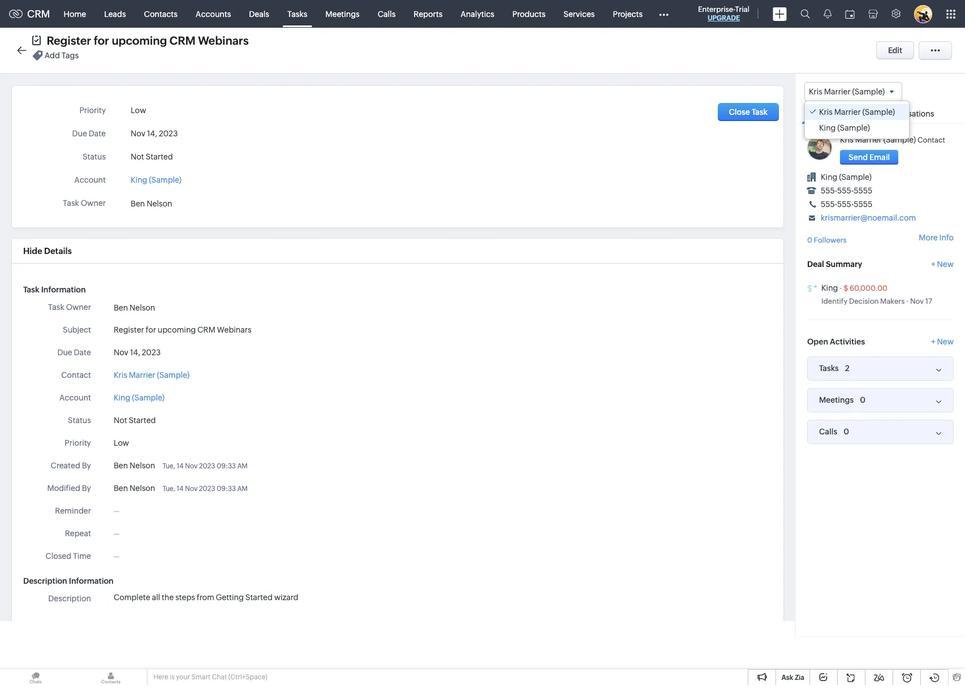 Task type: locate. For each thing, give the bounding box(es) containing it.
is
[[170, 674, 175, 682]]

repeat
[[65, 529, 91, 538]]

0 vertical spatial description
[[23, 577, 67, 586]]

by for created by
[[82, 461, 91, 470]]

deals
[[249, 9, 269, 18]]

1 new from the top
[[938, 260, 955, 269]]

register
[[47, 34, 91, 47], [114, 326, 144, 335]]

description down description information
[[48, 594, 91, 604]]

1 vertical spatial 555-555-5555
[[821, 200, 873, 209]]

open activities
[[808, 337, 866, 346]]

summary
[[827, 260, 863, 269]]

0 vertical spatial kris marrier (sample)
[[810, 87, 886, 96]]

0 horizontal spatial ·
[[840, 284, 843, 293]]

$
[[844, 284, 849, 293]]

2 vertical spatial crm
[[198, 326, 215, 335]]

1 tue, from the top
[[163, 463, 175, 470]]

1 vertical spatial started
[[129, 416, 156, 425]]

0 followers
[[808, 236, 847, 245]]

0 horizontal spatial meetings
[[326, 9, 360, 18]]

the
[[162, 593, 174, 602]]

2 + from the top
[[932, 337, 936, 346]]

information
[[41, 285, 86, 294], [69, 577, 114, 586]]

0 horizontal spatial info
[[808, 109, 822, 118]]

2 5555 from the top
[[854, 200, 873, 209]]

deal summary
[[808, 260, 863, 269]]

(sample) inside field
[[853, 87, 886, 96]]

1 vertical spatial low
[[114, 439, 129, 448]]

2 by from the top
[[82, 484, 91, 493]]

description down closed
[[23, 577, 67, 586]]

1 vertical spatial 5555
[[854, 200, 873, 209]]

1 vertical spatial contact
[[61, 371, 91, 380]]

+ new down 17
[[932, 337, 955, 346]]

1 horizontal spatial crm
[[170, 34, 196, 47]]

1 horizontal spatial kris marrier (sample) link
[[841, 135, 917, 144]]

tree
[[806, 101, 910, 139]]

meetings down 2
[[820, 396, 855, 405]]

info right "more"
[[940, 233, 955, 243]]

created
[[51, 461, 80, 470]]

marrier inside field
[[825, 87, 851, 96]]

modified by
[[47, 484, 91, 493]]

1 + from the top
[[932, 260, 936, 269]]

1 vertical spatial information
[[69, 577, 114, 586]]

info left timeline
[[808, 109, 822, 118]]

0 vertical spatial ·
[[840, 284, 843, 293]]

subject
[[63, 326, 91, 335]]

0 vertical spatial crm
[[27, 8, 50, 20]]

tree containing kris marrier (sample)
[[806, 101, 910, 139]]

1 by from the top
[[82, 461, 91, 470]]

1 vertical spatial ·
[[907, 297, 909, 305]]

0 horizontal spatial tasks
[[288, 9, 308, 18]]

nov
[[131, 129, 145, 138], [911, 297, 925, 305], [114, 348, 128, 357], [185, 463, 198, 470], [185, 485, 198, 493]]

1 14 from the top
[[177, 463, 184, 470]]

kris marrier (sample) link
[[841, 135, 917, 144], [114, 370, 190, 382]]

here is your smart chat (ctrl+space)
[[153, 674, 268, 682]]

by
[[82, 461, 91, 470], [82, 484, 91, 493]]

+ new link
[[932, 260, 955, 274]]

1 vertical spatial description
[[48, 594, 91, 604]]

· right makers
[[907, 297, 909, 305]]

information down details
[[41, 285, 86, 294]]

contact
[[918, 136, 946, 144], [61, 371, 91, 380]]

information for description information
[[69, 577, 114, 586]]

task owner
[[63, 199, 106, 208], [48, 303, 91, 312]]

1 vertical spatial kris marrier (sample) link
[[114, 370, 190, 382]]

0 vertical spatial register
[[47, 34, 91, 47]]

information down time
[[69, 577, 114, 586]]

1 vertical spatial new
[[938, 337, 955, 346]]

1 vertical spatial by
[[82, 484, 91, 493]]

2 09:33 from the top
[[217, 485, 236, 493]]

king inside king · $ 60,000.00 identify decision makers · nov 17
[[822, 283, 839, 293]]

0 horizontal spatial kris marrier (sample) link
[[114, 370, 190, 382]]

0 vertical spatial by
[[82, 461, 91, 470]]

Kris Marrier (Sample) field
[[805, 82, 903, 101]]

timeline
[[836, 109, 868, 118]]

+ down 17
[[932, 337, 936, 346]]

register right subject
[[114, 326, 144, 335]]

kris marrier (sample)
[[810, 87, 886, 96], [820, 108, 896, 117], [114, 371, 190, 380]]

register up tags
[[47, 34, 91, 47]]

0 vertical spatial 555-555-5555
[[821, 186, 873, 195]]

reports
[[414, 9, 443, 18]]

smart
[[192, 674, 211, 682]]

webinars
[[198, 34, 249, 47], [217, 326, 252, 335]]

due
[[72, 129, 87, 138], [57, 348, 72, 357]]

1 vertical spatial register
[[114, 326, 144, 335]]

contact down subject
[[61, 371, 91, 380]]

by right created
[[82, 461, 91, 470]]

due date
[[72, 129, 106, 138], [57, 348, 91, 357]]

conversations
[[882, 109, 935, 118]]

2 + new from the top
[[932, 337, 955, 346]]

description for description
[[48, 594, 91, 604]]

2 555-555-5555 from the top
[[821, 200, 873, 209]]

tue, for created by
[[163, 463, 175, 470]]

1 vertical spatial upcoming
[[158, 326, 196, 335]]

contact down conversations
[[918, 136, 946, 144]]

am for created by
[[237, 463, 248, 470]]

2 am from the top
[[237, 485, 248, 493]]

modified
[[47, 484, 80, 493]]

1 vertical spatial 0
[[861, 395, 866, 405]]

tasks link
[[278, 0, 317, 27]]

contacts
[[144, 9, 178, 18]]

create menu image
[[773, 7, 787, 21]]

account
[[74, 176, 106, 185], [59, 393, 91, 403]]

more
[[920, 233, 939, 243]]

0 horizontal spatial low
[[114, 439, 129, 448]]

your
[[176, 674, 190, 682]]

5555 up krismarrier@noemail.com
[[854, 200, 873, 209]]

· left $
[[840, 284, 843, 293]]

meetings left calls link
[[326, 9, 360, 18]]

calls
[[378, 9, 396, 18], [820, 427, 838, 437]]

by right modified
[[82, 484, 91, 493]]

0 vertical spatial 09:33
[[217, 463, 236, 470]]

1 vertical spatial register for upcoming crm webinars
[[114, 326, 252, 335]]

tue,
[[163, 463, 175, 470], [163, 485, 175, 493]]

upcoming
[[112, 34, 167, 47], [158, 326, 196, 335]]

+ new down the more info link
[[932, 260, 955, 269]]

signals image
[[824, 9, 832, 19]]

0 vertical spatial new
[[938, 260, 955, 269]]

14,
[[147, 129, 157, 138], [130, 348, 140, 357]]

1 horizontal spatial not
[[131, 152, 144, 161]]

0 horizontal spatial not
[[114, 416, 127, 425]]

+ down the more info link
[[932, 260, 936, 269]]

1 vertical spatial 14
[[177, 485, 184, 493]]

1 vertical spatial for
[[146, 326, 156, 335]]

more info link
[[920, 233, 955, 243]]

new
[[938, 260, 955, 269], [938, 337, 955, 346]]

0 horizontal spatial crm
[[27, 8, 50, 20]]

analytics link
[[452, 0, 504, 27]]

tasks right deals 'link'
[[288, 9, 308, 18]]

meetings
[[326, 9, 360, 18], [820, 396, 855, 405]]

(sample)
[[853, 87, 886, 96], [863, 108, 896, 117], [838, 124, 871, 133], [884, 135, 917, 144], [840, 173, 872, 182], [149, 176, 182, 185], [157, 371, 190, 380], [132, 393, 165, 403]]

task owner up details
[[63, 199, 106, 208]]

tue, 14 nov 2023 09:33 am for modified by
[[163, 485, 248, 493]]

1 vertical spatial due
[[57, 348, 72, 357]]

0 vertical spatial due
[[72, 129, 87, 138]]

1 09:33 from the top
[[217, 463, 236, 470]]

0 vertical spatial 5555
[[854, 186, 873, 195]]

register for upcoming crm webinars
[[47, 34, 249, 47], [114, 326, 252, 335]]

ben
[[131, 199, 145, 209], [114, 303, 128, 312], [114, 461, 128, 470], [114, 484, 128, 493]]

0 vertical spatial calls
[[378, 9, 396, 18]]

1 horizontal spatial for
[[146, 326, 156, 335]]

not started
[[131, 152, 173, 161], [114, 416, 156, 425]]

0 vertical spatial 0
[[808, 236, 813, 245]]

0 vertical spatial info
[[808, 109, 822, 118]]

ask zia
[[782, 674, 805, 682]]

+ inside + new 'link'
[[932, 260, 936, 269]]

here
[[153, 674, 168, 682]]

reminder
[[55, 507, 91, 516]]

tasks left 2
[[820, 364, 839, 373]]

0 for meetings
[[861, 395, 866, 405]]

search element
[[794, 0, 818, 28]]

0 vertical spatial owner
[[81, 199, 106, 208]]

tue, for modified by
[[163, 485, 175, 493]]

contacts link
[[135, 0, 187, 27]]

information for task information
[[41, 285, 86, 294]]

description
[[23, 577, 67, 586], [48, 594, 91, 604]]

0 horizontal spatial for
[[94, 34, 109, 47]]

0 vertical spatial tue,
[[163, 463, 175, 470]]

1 vertical spatial info
[[940, 233, 955, 243]]

0 vertical spatial tasks
[[288, 9, 308, 18]]

0 vertical spatial nov 14, 2023
[[131, 129, 178, 138]]

2 vertical spatial 0
[[844, 427, 850, 436]]

1 horizontal spatial tasks
[[820, 364, 839, 373]]

description for description information
[[23, 577, 67, 586]]

1 am from the top
[[237, 463, 248, 470]]

1 vertical spatial tue,
[[163, 485, 175, 493]]

started
[[146, 152, 173, 161], [129, 416, 156, 425], [246, 593, 273, 602]]

task up details
[[63, 199, 79, 208]]

0 vertical spatial + new
[[932, 260, 955, 269]]

None button
[[841, 150, 899, 165]]

by for modified by
[[82, 484, 91, 493]]

1 vertical spatial meetings
[[820, 396, 855, 405]]

king · $ 60,000.00 identify decision makers · nov 17
[[822, 283, 933, 305]]

1 horizontal spatial contact
[[918, 136, 946, 144]]

2 14 from the top
[[177, 485, 184, 493]]

1 vertical spatial +
[[932, 337, 936, 346]]

nelson
[[147, 199, 172, 209], [130, 303, 155, 312], [130, 461, 155, 470], [130, 484, 155, 493]]

1 vertical spatial not
[[114, 416, 127, 425]]

reports link
[[405, 0, 452, 27]]

0 vertical spatial meetings
[[326, 9, 360, 18]]

2023
[[159, 129, 178, 138], [142, 348, 161, 357], [199, 463, 215, 470], [199, 485, 215, 493]]

king link
[[822, 283, 839, 293]]

1 vertical spatial am
[[237, 485, 248, 493]]

kris inside tree
[[820, 108, 833, 117]]

king
[[820, 124, 836, 133], [821, 173, 838, 182], [131, 176, 147, 185], [822, 283, 839, 293], [114, 393, 130, 403]]

1 + new from the top
[[932, 260, 955, 269]]

0 vertical spatial 14
[[177, 463, 184, 470]]

0 vertical spatial for
[[94, 34, 109, 47]]

2 tue, from the top
[[163, 485, 175, 493]]

details
[[44, 246, 72, 256]]

1 horizontal spatial meetings
[[820, 396, 855, 405]]

1 tue, 14 nov 2023 09:33 am from the top
[[163, 463, 248, 470]]

1 vertical spatial 14,
[[130, 348, 140, 357]]

+ new
[[932, 260, 955, 269], [932, 337, 955, 346]]

task owner down task information
[[48, 303, 91, 312]]

kris marrier (sample) inside field
[[810, 87, 886, 96]]

0 vertical spatial tue, 14 nov 2023 09:33 am
[[163, 463, 248, 470]]

0 vertical spatial low
[[131, 106, 146, 115]]

am
[[237, 463, 248, 470], [237, 485, 248, 493]]

0 vertical spatial information
[[41, 285, 86, 294]]

1 vertical spatial date
[[74, 348, 91, 357]]

555-
[[821, 186, 838, 195], [838, 186, 854, 195], [821, 200, 838, 209], [838, 200, 854, 209]]

1 vertical spatial due date
[[57, 348, 91, 357]]

owner
[[81, 199, 106, 208], [66, 303, 91, 312]]

2 tue, 14 nov 2023 09:33 am from the top
[[163, 485, 248, 493]]

5555 up krismarrier@noemail.com link at the right top
[[854, 186, 873, 195]]

signals element
[[818, 0, 839, 28]]

Other Modules field
[[652, 5, 677, 23]]

accounts link
[[187, 0, 240, 27]]

info
[[808, 109, 822, 118], [940, 233, 955, 243]]

for
[[94, 34, 109, 47], [146, 326, 156, 335]]

1 5555 from the top
[[854, 186, 873, 195]]

1 horizontal spatial info
[[940, 233, 955, 243]]

1 vertical spatial tasks
[[820, 364, 839, 373]]



Task type: vqa. For each thing, say whether or not it's contained in the screenshot.
'LEADS' associated with LEADS THIS MONTH
no



Task type: describe. For each thing, give the bounding box(es) containing it.
add tags
[[45, 51, 79, 60]]

contacts image
[[75, 670, 147, 686]]

kris marrier (sample) contact
[[841, 135, 946, 144]]

0 vertical spatial task owner
[[63, 199, 106, 208]]

09:33 for created by
[[217, 463, 236, 470]]

task right close
[[752, 108, 768, 117]]

close task
[[729, 108, 768, 117]]

am for modified by
[[237, 485, 248, 493]]

1 vertical spatial account
[[59, 393, 91, 403]]

0 vertical spatial priority
[[79, 106, 106, 115]]

calls link
[[369, 0, 405, 27]]

krismarrier@noemail.com link
[[821, 214, 917, 223]]

task information
[[23, 285, 86, 294]]

task down task information
[[48, 303, 64, 312]]

0 vertical spatial started
[[146, 152, 173, 161]]

0 horizontal spatial 0
[[808, 236, 813, 245]]

steps
[[175, 593, 195, 602]]

time
[[73, 552, 91, 561]]

products
[[513, 9, 546, 18]]

deal
[[808, 260, 825, 269]]

trial
[[736, 5, 750, 14]]

1 horizontal spatial calls
[[820, 427, 838, 437]]

0 vertical spatial account
[[74, 176, 106, 185]]

wizard
[[274, 593, 299, 602]]

edit
[[889, 46, 903, 55]]

new inside 'link'
[[938, 260, 955, 269]]

1 vertical spatial priority
[[65, 439, 91, 448]]

from
[[197, 593, 214, 602]]

created by
[[51, 461, 91, 470]]

products link
[[504, 0, 555, 27]]

2 vertical spatial started
[[246, 593, 273, 602]]

tue, 14 nov 2023 09:33 am for created by
[[163, 463, 248, 470]]

hide details link
[[23, 246, 72, 256]]

0 vertical spatial not
[[131, 152, 144, 161]]

1 vertical spatial task owner
[[48, 303, 91, 312]]

0 vertical spatial register for upcoming crm webinars
[[47, 34, 249, 47]]

info link
[[802, 101, 828, 124]]

0 vertical spatial date
[[89, 129, 106, 138]]

description information
[[23, 577, 114, 586]]

profile image
[[915, 5, 933, 23]]

activities
[[831, 337, 866, 346]]

2 vertical spatial kris marrier (sample)
[[114, 371, 190, 380]]

decision
[[850, 297, 879, 305]]

timeline link
[[831, 101, 873, 124]]

home link
[[55, 0, 95, 27]]

0 vertical spatial status
[[83, 152, 106, 161]]

14 for created by
[[177, 463, 184, 470]]

calendar image
[[846, 9, 855, 18]]

1 vertical spatial not started
[[114, 416, 156, 425]]

conversations link
[[876, 101, 941, 124]]

add
[[45, 51, 60, 60]]

zia
[[795, 674, 805, 682]]

hide
[[23, 246, 42, 256]]

close
[[729, 108, 751, 117]]

create menu element
[[767, 0, 794, 27]]

0 vertical spatial upcoming
[[112, 34, 167, 47]]

analytics
[[461, 9, 495, 18]]

getting
[[216, 593, 244, 602]]

leads link
[[95, 0, 135, 27]]

60,000.00
[[850, 284, 888, 293]]

home
[[64, 9, 86, 18]]

close task link
[[718, 103, 780, 121]]

krismarrier@noemail.com
[[821, 214, 917, 223]]

1 vertical spatial crm
[[170, 34, 196, 47]]

enterprise-trial upgrade
[[699, 5, 750, 22]]

1 vertical spatial webinars
[[217, 326, 252, 335]]

09:33 for modified by
[[217, 485, 236, 493]]

closed
[[46, 552, 71, 561]]

0 horizontal spatial 14,
[[130, 348, 140, 357]]

followers
[[814, 236, 847, 245]]

projects link
[[604, 0, 652, 27]]

0 horizontal spatial register
[[47, 34, 91, 47]]

accounts
[[196, 9, 231, 18]]

1 vertical spatial kris marrier (sample)
[[820, 108, 896, 117]]

0 horizontal spatial calls
[[378, 9, 396, 18]]

0 vertical spatial webinars
[[198, 34, 249, 47]]

crm link
[[9, 8, 50, 20]]

hide details
[[23, 246, 72, 256]]

complete all the steps from getting started wizard
[[114, 593, 299, 602]]

0 vertical spatial not started
[[131, 152, 173, 161]]

meetings link
[[317, 0, 369, 27]]

0 vertical spatial 14,
[[147, 129, 157, 138]]

2
[[846, 364, 850, 373]]

nov inside king · $ 60,000.00 identify decision makers · nov 17
[[911, 297, 925, 305]]

1 horizontal spatial register
[[114, 326, 144, 335]]

complete
[[114, 593, 150, 602]]

upgrade
[[708, 14, 741, 22]]

chats image
[[0, 670, 71, 686]]

task down hide
[[23, 285, 39, 294]]

identify
[[822, 297, 848, 305]]

makers
[[881, 297, 905, 305]]

deals link
[[240, 0, 278, 27]]

1 555-555-5555 from the top
[[821, 186, 873, 195]]

ask
[[782, 674, 794, 682]]

0 vertical spatial due date
[[72, 129, 106, 138]]

0 for calls
[[844, 427, 850, 436]]

marrier inside tree
[[835, 108, 861, 117]]

open
[[808, 337, 829, 346]]

leads
[[104, 9, 126, 18]]

(ctrl+space)
[[228, 674, 268, 682]]

king (sample) inside tree
[[820, 124, 871, 133]]

kris inside field
[[810, 87, 823, 96]]

17
[[926, 297, 933, 305]]

1 vertical spatial owner
[[66, 303, 91, 312]]

profile element
[[908, 0, 940, 27]]

tags
[[62, 51, 79, 60]]

1 vertical spatial nov 14, 2023
[[114, 348, 161, 357]]

1 vertical spatial status
[[68, 416, 91, 425]]

more info
[[920, 233, 955, 243]]

closed time
[[46, 552, 91, 561]]

1 horizontal spatial ·
[[907, 297, 909, 305]]

14 for modified by
[[177, 485, 184, 493]]

chat
[[212, 674, 227, 682]]

contact inside kris marrier (sample) contact
[[918, 136, 946, 144]]

enterprise-
[[699, 5, 736, 14]]

2 new from the top
[[938, 337, 955, 346]]

services
[[564, 9, 595, 18]]

all
[[152, 593, 160, 602]]

projects
[[613, 9, 643, 18]]

0 horizontal spatial contact
[[61, 371, 91, 380]]

2 horizontal spatial crm
[[198, 326, 215, 335]]

services link
[[555, 0, 604, 27]]

search image
[[801, 9, 811, 19]]

0 vertical spatial kris marrier (sample) link
[[841, 135, 917, 144]]

edit button
[[877, 41, 915, 59]]



